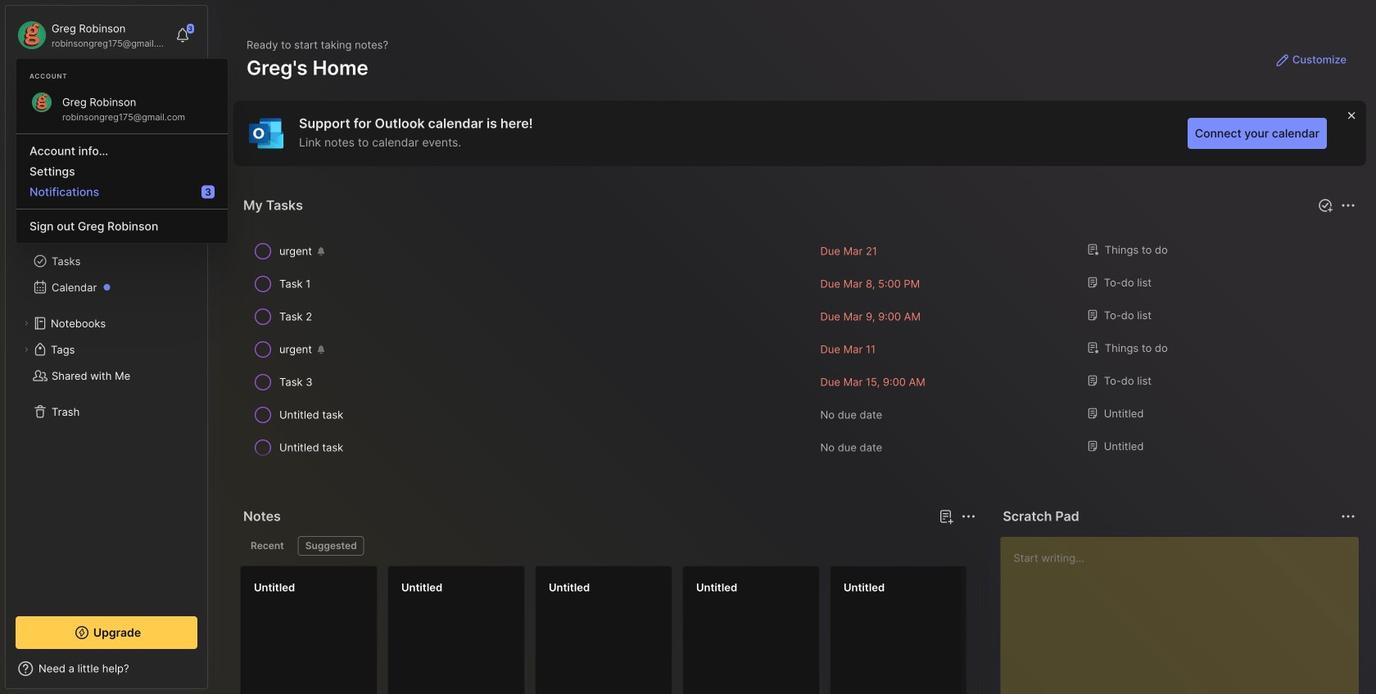 Task type: locate. For each thing, give the bounding box(es) containing it.
1 horizontal spatial tab
[[298, 537, 364, 556]]

2 tab from the left
[[298, 537, 364, 556]]

none search field inside main element
[[45, 81, 176, 101]]

1 vertical spatial row group
[[240, 566, 1377, 695]]

1 horizontal spatial more actions image
[[1339, 196, 1359, 216]]

tab list
[[243, 537, 974, 556]]

more actions image
[[1339, 196, 1359, 216], [959, 507, 979, 527]]

More actions field
[[1338, 194, 1360, 217], [958, 506, 980, 529], [1338, 506, 1360, 529]]

0 horizontal spatial tab
[[243, 537, 292, 556]]

1 tab from the left
[[243, 537, 292, 556]]

WHAT'S NEW field
[[6, 656, 207, 683]]

tree
[[6, 160, 207, 602]]

Account field
[[16, 19, 167, 52]]

0 vertical spatial row group
[[240, 235, 1360, 465]]

None search field
[[45, 81, 176, 101]]

0 vertical spatial more actions image
[[1339, 196, 1359, 216]]

1 vertical spatial more actions image
[[959, 507, 979, 527]]

row group
[[240, 235, 1360, 465], [240, 566, 1377, 695]]

0 horizontal spatial more actions image
[[959, 507, 979, 527]]

main element
[[0, 0, 213, 695]]

tab
[[243, 537, 292, 556], [298, 537, 364, 556]]



Task type: vqa. For each thing, say whether or not it's contained in the screenshot.
"THUMBNAIL"
no



Task type: describe. For each thing, give the bounding box(es) containing it.
1 row group from the top
[[240, 235, 1360, 465]]

expand tags image
[[21, 345, 31, 355]]

click to collapse image
[[207, 665, 219, 684]]

new task image
[[1318, 198, 1334, 214]]

2 row group from the top
[[240, 566, 1377, 695]]

dropdown list menu
[[16, 127, 228, 237]]

tree inside main element
[[6, 160, 207, 602]]

more actions image
[[1339, 507, 1359, 527]]

expand notebooks image
[[21, 319, 31, 329]]

Start writing… text field
[[1014, 538, 1359, 695]]

Search text field
[[45, 84, 176, 99]]



